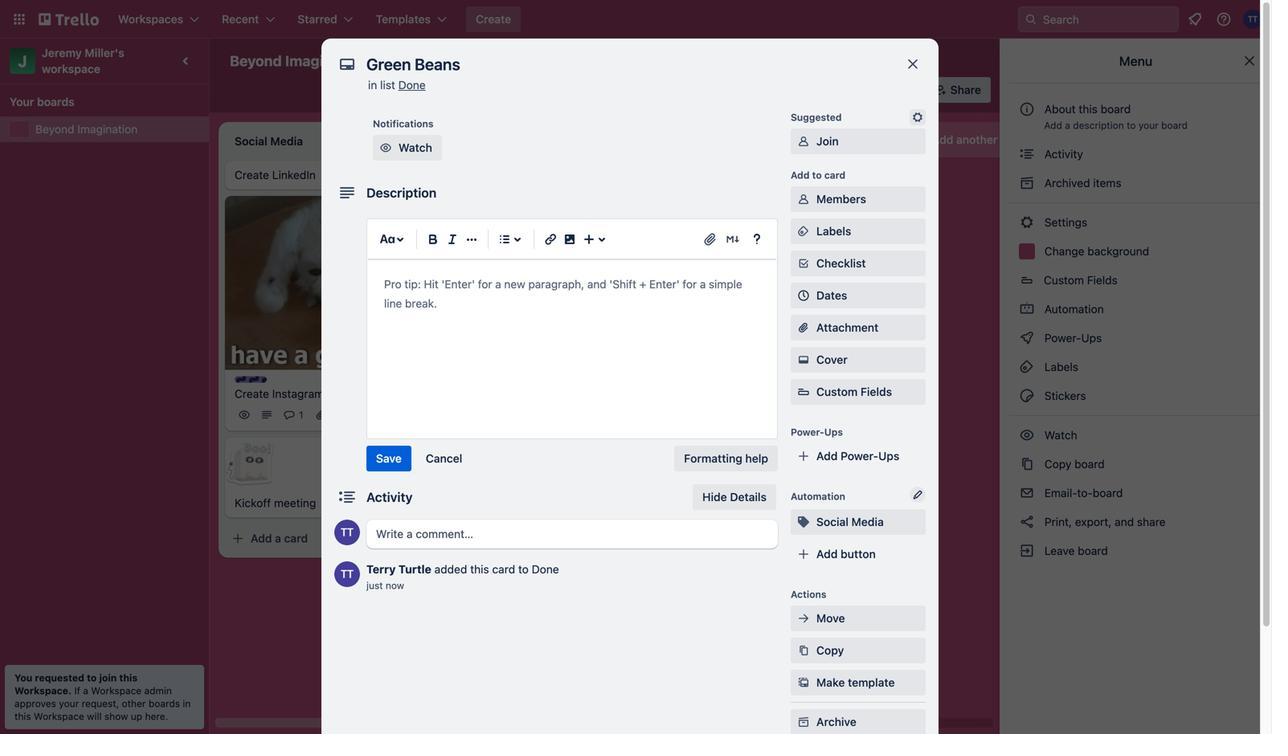 Task type: locate. For each thing, give the bounding box(es) containing it.
sm image for join link
[[796, 133, 812, 150]]

0 horizontal spatial add a card
[[251, 532, 308, 546]]

jeremy
[[42, 46, 82, 59]]

2 horizontal spatial workspace
[[436, 54, 495, 68]]

jeremy miller (jeremymiller198) image up save button
[[405, 406, 424, 425]]

0 vertical spatial in
[[368, 78, 377, 92]]

power- up "add power-ups"
[[791, 427, 825, 438]]

0 vertical spatial copy
[[1045, 458, 1072, 471]]

0 vertical spatial labels
[[817, 225, 852, 238]]

2 vertical spatial ups
[[879, 450, 900, 463]]

1 vertical spatial add a card button
[[453, 423, 633, 449]]

2 vertical spatial add a card
[[251, 532, 308, 546]]

formatting help
[[684, 452, 768, 465]]

0 horizontal spatial in
[[183, 699, 191, 710]]

copy board link
[[1010, 452, 1263, 477]]

create inside create button
[[476, 12, 511, 26]]

1 horizontal spatial labels
[[1042, 361, 1079, 374]]

create from template… image down ruby anderson (rubyanderson7) image
[[640, 430, 653, 442]]

ruby anderson (rubyanderson7) image
[[633, 389, 653, 409]]

1 horizontal spatial power-
[[841, 450, 879, 463]]

this
[[1079, 102, 1098, 116], [470, 563, 489, 576], [119, 673, 138, 684], [14, 711, 31, 723]]

copy for copy
[[817, 644, 844, 658]]

0 horizontal spatial custom fields
[[817, 385, 892, 399]]

your
[[1139, 120, 1159, 131], [59, 699, 79, 710]]

2 horizontal spatial add a card button
[[682, 233, 862, 259]]

create up workspace visible
[[476, 12, 511, 26]]

social media button
[[791, 510, 926, 535]]

create from template… image for rightmost add a card button
[[868, 240, 881, 252]]

power-ups up "add power-ups"
[[791, 427, 843, 438]]

add
[[1044, 120, 1063, 131], [932, 133, 954, 146], [791, 170, 810, 181], [707, 239, 729, 252], [479, 429, 500, 442], [817, 450, 838, 463], [251, 532, 272, 546], [817, 548, 838, 561]]

beyond imagination
[[230, 52, 367, 70], [35, 123, 138, 136]]

instagram
[[272, 388, 324, 401]]

add a card button up 'dates' on the top right of the page
[[682, 233, 862, 259]]

your inside if a workspace admin approves your request, other boards in this workspace will show up here.
[[59, 699, 79, 710]]

sm image for stickers 'link'
[[1019, 388, 1035, 404]]

0 vertical spatial add a card button
[[682, 233, 862, 259]]

0 vertical spatial power-
[[1045, 332, 1082, 345]]

copy up email-
[[1045, 458, 1072, 471]]

ups
[[1082, 332, 1102, 345], [825, 427, 843, 438], [879, 450, 900, 463]]

this up description
[[1079, 102, 1098, 116]]

1 vertical spatial create
[[235, 168, 269, 182]]

2 vertical spatial create
[[235, 388, 269, 401]]

1 vertical spatial list
[[1001, 133, 1017, 146]]

0 vertical spatial watch
[[399, 141, 432, 154]]

1 vertical spatial ups
[[825, 427, 843, 438]]

add a card button down kickoff meeting link
[[225, 526, 405, 552]]

sm image inside watch link
[[1019, 428, 1035, 444]]

0 vertical spatial create
[[476, 12, 511, 26]]

custom fields button up the automation link
[[1010, 268, 1263, 293]]

custom down change
[[1044, 274, 1084, 287]]

1 horizontal spatial beyond imagination
[[230, 52, 367, 70]]

create inside create linkedin link
[[235, 168, 269, 182]]

your inside about this board add a description to your board
[[1139, 120, 1159, 131]]

board
[[1101, 102, 1131, 116], [1162, 120, 1188, 131], [1075, 458, 1105, 471], [1093, 487, 1123, 500], [1078, 545, 1108, 558]]

labels up stickers on the right bottom
[[1042, 361, 1079, 374]]

boards inside your boards with 1 items element
[[37, 95, 74, 109]]

0 horizontal spatial beyond
[[35, 123, 74, 136]]

sm image for leave board link
[[1019, 543, 1035, 559]]

sm image for social media "button"
[[796, 514, 812, 531]]

1 vertical spatial in
[[183, 699, 191, 710]]

0 horizontal spatial custom fields button
[[791, 384, 926, 400]]

create for create linkedin
[[235, 168, 269, 182]]

1 vertical spatial imagination
[[77, 123, 138, 136]]

0 vertical spatial beyond
[[230, 52, 282, 70]]

watch
[[399, 141, 432, 154], [1042, 429, 1081, 442]]

done up "notifications" at the top
[[398, 78, 426, 92]]

automation link
[[1010, 297, 1263, 322]]

to inside you requested to join this workspace.
[[87, 673, 97, 684]]

formatting help link
[[675, 446, 778, 472]]

activity up archived
[[1042, 148, 1083, 161]]

1 horizontal spatial imagination
[[285, 52, 367, 70]]

sm image inside checklist link
[[796, 256, 812, 272]]

0 horizontal spatial workspace
[[34, 711, 84, 723]]

your
[[10, 95, 34, 109]]

ups up media at the bottom
[[879, 450, 900, 463]]

0 vertical spatial activity
[[1042, 148, 1083, 161]]

to up "activity" link
[[1127, 120, 1136, 131]]

beyond
[[230, 52, 282, 70], [35, 123, 74, 136]]

add a card button down terry turtle (terryturtle) icon
[[453, 423, 633, 449]]

sm image inside the email-to-board link
[[1019, 486, 1035, 502]]

dates button
[[791, 283, 926, 309]]

1 vertical spatial automation
[[791, 491, 846, 502]]

0 vertical spatial fields
[[1087, 274, 1118, 287]]

sm image inside copy link
[[796, 643, 812, 659]]

labels link down edit card image
[[791, 219, 926, 244]]

boards right your
[[37, 95, 74, 109]]

sm image inside watch button
[[378, 140, 394, 156]]

None text field
[[359, 50, 889, 79]]

your up "activity" link
[[1139, 120, 1159, 131]]

sm image inside copy board "link"
[[1019, 457, 1035, 473]]

1 horizontal spatial beyond
[[230, 52, 282, 70]]

1 vertical spatial custom fields
[[817, 385, 892, 399]]

create from template… image down edit card image
[[868, 240, 881, 252]]

sm image inside join link
[[796, 133, 812, 150]]

board inside "link"
[[1075, 458, 1105, 471]]

in
[[368, 78, 377, 92], [183, 699, 191, 710]]

ruby anderson (rubyanderson7) image
[[901, 79, 923, 101]]

sm image inside stickers 'link'
[[1019, 388, 1035, 404]]

sm image inside make template link
[[796, 675, 812, 691]]

workspace down the join
[[91, 686, 142, 697]]

about this board add a description to your board
[[1044, 102, 1188, 131]]

fields down 'cover' 'link'
[[861, 385, 892, 399]]

watch up the "copy board"
[[1042, 429, 1081, 442]]

custom fields button down 'cover' 'link'
[[791, 384, 926, 400]]

board up "activity" link
[[1162, 120, 1188, 131]]

workspace visible button
[[407, 48, 542, 74]]

kickoff meeting
[[235, 497, 316, 510]]

hide details link
[[693, 485, 776, 510]]

done link
[[398, 78, 426, 92]]

1 vertical spatial beyond
[[35, 123, 74, 136]]

watch down "notifications" at the top
[[399, 141, 432, 154]]

copy board
[[1042, 458, 1105, 471]]

sm image inside leave board link
[[1019, 543, 1035, 559]]

labels link down the power-ups link
[[1010, 354, 1263, 380]]

1 horizontal spatial your
[[1139, 120, 1159, 131]]

add a card button
[[682, 233, 862, 259], [453, 423, 633, 449], [225, 526, 405, 552]]

terry turtle (terryturtle) image
[[1244, 10, 1263, 29], [859, 79, 882, 101], [383, 406, 402, 425], [334, 520, 360, 546], [334, 562, 360, 588]]

1 vertical spatial labels
[[1042, 361, 1079, 374]]

description
[[367, 185, 437, 201]]

0 horizontal spatial labels link
[[791, 219, 926, 244]]

just now link
[[367, 580, 404, 592]]

1 horizontal spatial boards
[[149, 699, 180, 710]]

0 vertical spatial imagination
[[285, 52, 367, 70]]

this inside 'terry turtle added this card to done just now'
[[470, 563, 489, 576]]

create for create
[[476, 12, 511, 26]]

sm image inside social media "button"
[[796, 514, 812, 531]]

a
[[1065, 120, 1071, 131], [732, 239, 738, 252], [503, 429, 510, 442], [275, 532, 281, 546], [83, 686, 88, 697]]

ups up "add power-ups"
[[825, 427, 843, 438]]

description
[[1073, 120, 1124, 131]]

sm image inside settings link
[[1019, 215, 1035, 231]]

to
[[1127, 120, 1136, 131], [812, 170, 822, 181], [518, 563, 529, 576], [87, 673, 97, 684]]

your down if
[[59, 699, 79, 710]]

sm image inside "activity" link
[[1019, 146, 1035, 162]]

activity
[[1042, 148, 1083, 161], [367, 490, 413, 505]]

labels link
[[791, 219, 926, 244], [1010, 354, 1263, 380]]

italic ⌘i image
[[443, 230, 462, 249]]

in right other
[[183, 699, 191, 710]]

1 horizontal spatial jeremy miller (jeremymiller198) image
[[611, 389, 630, 409]]

workspace left the visible
[[436, 54, 495, 68]]

1 horizontal spatial activity
[[1042, 148, 1083, 161]]

change background link
[[1010, 239, 1263, 264]]

1 horizontal spatial copy
[[1045, 458, 1072, 471]]

power- up social media "button"
[[841, 450, 879, 463]]

0 horizontal spatial ups
[[825, 427, 843, 438]]

about
[[1045, 102, 1076, 116]]

2 horizontal spatial ups
[[1082, 332, 1102, 345]]

boards down admin
[[149, 699, 180, 710]]

cancel
[[426, 452, 462, 465]]

email-to-board
[[1042, 487, 1123, 500]]

1 horizontal spatial add a card
[[479, 429, 536, 442]]

imagination left star or unstar board icon
[[285, 52, 367, 70]]

done down the write a comment text field
[[532, 563, 559, 576]]

create left linkedin
[[235, 168, 269, 182]]

1 horizontal spatial labels link
[[1010, 354, 1263, 380]]

ups down the automation link
[[1082, 332, 1102, 345]]

1 horizontal spatial power-ups
[[1042, 332, 1105, 345]]

0 horizontal spatial add a card button
[[225, 526, 405, 552]]

0 vertical spatial list
[[380, 78, 395, 92]]

settings link
[[1010, 210, 1263, 236]]

sm image
[[689, 77, 711, 100], [796, 133, 812, 150], [378, 140, 394, 156], [1019, 146, 1035, 162], [796, 223, 812, 240], [1019, 301, 1035, 318], [1019, 359, 1035, 375], [796, 514, 812, 531], [796, 643, 812, 659], [796, 675, 812, 691], [796, 715, 812, 731]]

create from template… image
[[868, 240, 881, 252], [640, 430, 653, 442]]

custom down "cover"
[[817, 385, 858, 399]]

create down color: purple, title: none image
[[235, 388, 269, 401]]

power- up stickers on the right bottom
[[1045, 332, 1082, 345]]

0 vertical spatial workspace
[[436, 54, 495, 68]]

approves
[[14, 699, 56, 710]]

bold ⌘b image
[[424, 230, 443, 249]]

terry turtle (terryturtle) image up "save"
[[383, 406, 402, 425]]

terry turtle (terryturtle) image down kickoff meeting link
[[334, 520, 360, 546]]

imagination
[[285, 52, 367, 70], [77, 123, 138, 136]]

fields down change background
[[1087, 274, 1118, 287]]

sm image for archived items link
[[1019, 175, 1035, 191]]

attachment button
[[791, 315, 926, 341]]

activity inside "activity" link
[[1042, 148, 1083, 161]]

1 horizontal spatial fields
[[1087, 274, 1118, 287]]

workspace inside button
[[436, 54, 495, 68]]

sm image inside "print, export, and share" link
[[1019, 514, 1035, 531]]

to down the write a comment text field
[[518, 563, 529, 576]]

watch link
[[1010, 423, 1263, 449]]

0 vertical spatial create from template… image
[[868, 240, 881, 252]]

1 vertical spatial custom fields button
[[791, 384, 926, 400]]

jeremy miller (jeremymiller198) image
[[611, 389, 630, 409], [405, 406, 424, 425]]

add button
[[817, 548, 876, 561]]

0 horizontal spatial power-ups
[[791, 427, 843, 438]]

custom fields button
[[1010, 268, 1263, 293], [791, 384, 926, 400]]

custom fields for custom fields button to the bottom
[[817, 385, 892, 399]]

0 horizontal spatial your
[[59, 699, 79, 710]]

this right the join
[[119, 673, 138, 684]]

turtle
[[399, 563, 431, 576]]

beyond imagination inside board name text box
[[230, 52, 367, 70]]

terry turtle (terryturtle) image right open information menu icon
[[1244, 10, 1263, 29]]

watch inside button
[[399, 141, 432, 154]]

board up to-
[[1075, 458, 1105, 471]]

add to card
[[791, 170, 846, 181]]

sm image for the 'labels' link to the top
[[796, 223, 812, 240]]

visible
[[498, 54, 532, 68]]

0 horizontal spatial done
[[398, 78, 426, 92]]

list down star or unstar board icon
[[380, 78, 395, 92]]

custom fields down 'cover' 'link'
[[817, 385, 892, 399]]

list right another
[[1001, 133, 1017, 146]]

automation up social
[[791, 491, 846, 502]]

add a card
[[707, 239, 764, 252], [479, 429, 536, 442], [251, 532, 308, 546]]

0 vertical spatial labels link
[[791, 219, 926, 244]]

you
[[14, 673, 32, 684]]

sm image inside members link
[[796, 191, 812, 207]]

this right added
[[470, 563, 489, 576]]

2 horizontal spatial power-
[[1045, 332, 1082, 345]]

1 vertical spatial workspace
[[91, 686, 142, 697]]

sm image inside archived items link
[[1019, 175, 1035, 191]]

sm image for move link
[[796, 611, 812, 627]]

automation down change
[[1042, 303, 1104, 316]]

sm image
[[910, 109, 926, 125], [1019, 175, 1035, 191], [796, 191, 812, 207], [1019, 215, 1035, 231], [796, 256, 812, 272], [1019, 330, 1035, 346], [796, 352, 812, 368], [1019, 388, 1035, 404], [1019, 428, 1035, 444], [1019, 457, 1035, 473], [1019, 486, 1035, 502], [1019, 514, 1035, 531], [1019, 543, 1035, 559], [796, 611, 812, 627]]

template
[[848, 676, 895, 690]]

formatting
[[684, 452, 743, 465]]

sm image for settings link
[[1019, 215, 1035, 231]]

sm image for checklist link
[[796, 256, 812, 272]]

in inside if a workspace admin approves your request, other boards in this workspace will show up here.
[[183, 699, 191, 710]]

add power-ups
[[817, 450, 900, 463]]

sm image inside 'cover' 'link'
[[796, 352, 812, 368]]

archived items
[[1042, 176, 1122, 190]]

board up print, export, and share
[[1093, 487, 1123, 500]]

attach and insert link image
[[703, 231, 719, 248]]

create inside 'create instagram' link
[[235, 388, 269, 401]]

0 horizontal spatial copy
[[817, 644, 844, 658]]

settings
[[1042, 216, 1088, 229]]

in left done link
[[368, 78, 377, 92]]

0 horizontal spatial custom
[[817, 385, 858, 399]]

0 vertical spatial custom fields button
[[1010, 268, 1263, 293]]

0 vertical spatial your
[[1139, 120, 1159, 131]]

attachment
[[817, 321, 879, 334]]

copy link
[[791, 638, 926, 664]]

1 vertical spatial activity
[[367, 490, 413, 505]]

custom fields down change background
[[1044, 274, 1118, 287]]

labels up checklist
[[817, 225, 852, 238]]

add power-ups link
[[791, 444, 926, 469]]

power-ups link
[[1010, 326, 1263, 351]]

workspace visible
[[436, 54, 532, 68]]

0 vertical spatial custom fields
[[1044, 274, 1118, 287]]

create instagram
[[235, 388, 324, 401]]

sm image for the automation link
[[1019, 301, 1035, 318]]

sm image inside the automation link
[[1019, 301, 1035, 318]]

archive
[[817, 716, 857, 729]]

0 vertical spatial power-ups
[[1042, 332, 1105, 345]]

to left the join
[[87, 673, 97, 684]]

2 horizontal spatial add a card
[[707, 239, 764, 252]]

card
[[825, 170, 846, 181], [741, 239, 764, 252], [512, 429, 536, 442], [284, 532, 308, 546], [492, 563, 515, 576]]

meeting
[[274, 497, 316, 510]]

0 vertical spatial boards
[[37, 95, 74, 109]]

beyond inside board name text box
[[230, 52, 282, 70]]

0 vertical spatial beyond imagination
[[230, 52, 367, 70]]

to inside about this board add a description to your board
[[1127, 120, 1136, 131]]

power-ups up stickers on the right bottom
[[1042, 332, 1105, 345]]

2 vertical spatial power-
[[841, 450, 879, 463]]

1 horizontal spatial automation
[[1042, 303, 1104, 316]]

0 horizontal spatial watch
[[399, 141, 432, 154]]

0 horizontal spatial create from template… image
[[640, 430, 653, 442]]

copy up make
[[817, 644, 844, 658]]

sm image inside the power-ups link
[[1019, 330, 1035, 346]]

2 vertical spatial workspace
[[34, 711, 84, 723]]

automation
[[1042, 303, 1104, 316], [791, 491, 846, 502]]

1 vertical spatial fields
[[861, 385, 892, 399]]

1 vertical spatial watch
[[1042, 429, 1081, 442]]

1 vertical spatial create from template… image
[[640, 430, 653, 442]]

if
[[74, 686, 80, 697]]

suggested
[[791, 112, 842, 123]]

here.
[[145, 711, 168, 723]]

1 horizontal spatial list
[[1001, 133, 1017, 146]]

1 vertical spatial power-ups
[[791, 427, 843, 438]]

copy inside "link"
[[1045, 458, 1072, 471]]

sm image for the bottom the 'labels' link
[[1019, 359, 1035, 375]]

0 horizontal spatial beyond imagination
[[35, 123, 138, 136]]

sm image for the email-to-board link
[[1019, 486, 1035, 502]]

jeremy miller (jeremymiller198) image left ruby anderson (rubyanderson7) image
[[611, 389, 630, 409]]

1 horizontal spatial create from template… image
[[868, 240, 881, 252]]

workspace down "approves"
[[34, 711, 84, 723]]

join
[[99, 673, 117, 684]]

create from template… image for middle add a card button
[[640, 430, 653, 442]]

0 horizontal spatial fields
[[861, 385, 892, 399]]

sm image inside move link
[[796, 611, 812, 627]]

this down "approves"
[[14, 711, 31, 723]]

share
[[1137, 516, 1166, 529]]

miller's
[[85, 46, 124, 59]]

sm image for copy board "link"
[[1019, 457, 1035, 473]]

hide
[[703, 491, 727, 504]]

1 vertical spatial boards
[[149, 699, 180, 710]]

create instagram link
[[235, 386, 421, 402]]

power-
[[1045, 332, 1082, 345], [791, 427, 825, 438], [841, 450, 879, 463]]

1 vertical spatial copy
[[817, 644, 844, 658]]

fields
[[1087, 274, 1118, 287], [861, 385, 892, 399]]

activity down save button
[[367, 490, 413, 505]]

back to home image
[[39, 6, 99, 32]]

sm image inside archive link
[[796, 715, 812, 731]]

imagination down your boards with 1 items element
[[77, 123, 138, 136]]



Task type: vqa. For each thing, say whether or not it's contained in the screenshot.
sm icon in the Automation BUTTON
no



Task type: describe. For each thing, give the bounding box(es) containing it.
dates
[[817, 289, 848, 302]]

your boards
[[10, 95, 74, 109]]

card inside 'terry turtle added this card to done just now'
[[492, 563, 515, 576]]

activity link
[[1010, 141, 1263, 167]]

just
[[367, 580, 383, 592]]

editor toolbar toolbar
[[375, 227, 770, 252]]

checklist
[[817, 257, 866, 270]]

jeremy miller's workspace
[[42, 46, 127, 76]]

link image
[[541, 230, 560, 249]]

sm image for copy link in the bottom of the page
[[796, 643, 812, 659]]

0 horizontal spatial activity
[[367, 490, 413, 505]]

j
[[18, 51, 27, 70]]

create for create instagram
[[235, 388, 269, 401]]

watch button
[[373, 135, 442, 161]]

0 horizontal spatial jeremy miller (jeremymiller198) image
[[405, 406, 424, 425]]

print,
[[1045, 516, 1072, 529]]

1 vertical spatial custom
[[817, 385, 858, 399]]

kickoff
[[235, 497, 271, 510]]

sm image for 'cover' 'link'
[[796, 352, 812, 368]]

1 horizontal spatial watch
[[1042, 429, 1081, 442]]

add inside about this board add a description to your board
[[1044, 120, 1063, 131]]

1 horizontal spatial add a card button
[[453, 423, 633, 449]]

1 vertical spatial beyond imagination
[[35, 123, 138, 136]]

1 horizontal spatial custom
[[1044, 274, 1084, 287]]

archived
[[1045, 176, 1090, 190]]

1 vertical spatial power-
[[791, 427, 825, 438]]

create linkedin
[[235, 168, 316, 182]]

if a workspace admin approves your request, other boards in this workspace will show up here.
[[14, 686, 191, 723]]

Write a comment text field
[[367, 520, 778, 549]]

stickers
[[1042, 389, 1086, 403]]

make
[[817, 676, 845, 690]]

email-to-board link
[[1010, 481, 1263, 506]]

leave board
[[1042, 545, 1108, 558]]

terry
[[367, 563, 396, 576]]

1 vertical spatial add a card
[[479, 429, 536, 442]]

sm image for make template link
[[796, 675, 812, 691]]

terry turtle (terryturtle) image left just
[[334, 562, 360, 588]]

leave
[[1045, 545, 1075, 558]]

imagination inside board name text box
[[285, 52, 367, 70]]

sm image for archive link at right bottom
[[796, 715, 812, 731]]

terry turtle (terryturtle) image inside 'primary' element
[[1244, 10, 1263, 29]]

terry turtle (terryturtle) image
[[588, 389, 608, 409]]

cover
[[817, 353, 848, 367]]

1 horizontal spatial in
[[368, 78, 377, 92]]

members link
[[791, 186, 926, 212]]

share button
[[928, 77, 991, 103]]

beyond imagination link
[[35, 121, 199, 137]]

hide details
[[703, 491, 767, 504]]

move link
[[791, 606, 926, 632]]

0 horizontal spatial imagination
[[77, 123, 138, 136]]

view markdown image
[[725, 231, 741, 248]]

board down export, in the right of the page
[[1078, 545, 1108, 558]]

help
[[746, 452, 768, 465]]

1 horizontal spatial workspace
[[91, 686, 142, 697]]

actions
[[791, 589, 827, 600]]

requested
[[35, 673, 84, 684]]

board up description
[[1101, 102, 1131, 116]]

open information menu image
[[1216, 11, 1232, 27]]

sm image for "print, export, and share" link
[[1019, 514, 1035, 531]]

1 horizontal spatial ups
[[879, 450, 900, 463]]

Main content area, start typing to enter text. text field
[[384, 275, 760, 313]]

social media
[[817, 516, 884, 529]]

open help dialog image
[[748, 230, 767, 249]]

admin
[[144, 686, 172, 697]]

and
[[1115, 516, 1134, 529]]

Search field
[[1038, 7, 1178, 31]]

add another list button
[[903, 122, 1122, 158]]

sm image for watch button
[[378, 140, 394, 156]]

print, export, and share
[[1042, 516, 1166, 529]]

join link
[[791, 129, 926, 154]]

this inside if a workspace admin approves your request, other boards in this workspace will show up here.
[[14, 711, 31, 723]]

sm image for watch link
[[1019, 428, 1035, 444]]

a inside about this board add a description to your board
[[1065, 120, 1071, 131]]

0 horizontal spatial automation
[[791, 491, 846, 502]]

custom fields for rightmost custom fields button
[[1044, 274, 1118, 287]]

0 horizontal spatial labels
[[817, 225, 852, 238]]

workspace.
[[14, 686, 72, 697]]

add another list
[[932, 133, 1017, 146]]

join
[[817, 135, 839, 148]]

will
[[87, 711, 102, 723]]

workspace
[[42, 62, 100, 76]]

0 notifications image
[[1186, 10, 1205, 29]]

lists image
[[495, 230, 514, 249]]

done inside 'terry turtle added this card to done just now'
[[532, 563, 559, 576]]

add button button
[[791, 542, 926, 567]]

request,
[[82, 699, 119, 710]]

create linkedin link
[[235, 167, 421, 183]]

show
[[104, 711, 128, 723]]

1 vertical spatial labels link
[[1010, 354, 1263, 380]]

Board name text field
[[222, 48, 375, 74]]

jeremy miller (jeremymiller198) image
[[880, 79, 902, 101]]

terry turtle (terryturtle) image left ruby anderson (rubyanderson7) icon
[[859, 79, 882, 101]]

this inside you requested to join this workspace.
[[119, 673, 138, 684]]

up
[[131, 711, 142, 723]]

to inside 'terry turtle added this card to done just now'
[[518, 563, 529, 576]]

0 vertical spatial automation
[[1042, 303, 1104, 316]]

sm image for the power-ups link
[[1019, 330, 1035, 346]]

details
[[730, 491, 767, 504]]

button
[[841, 548, 876, 561]]

a inside if a workspace admin approves your request, other boards in this workspace will show up here.
[[83, 686, 88, 697]]

color: purple, title: none image
[[235, 377, 267, 383]]

you requested to join this workspace.
[[14, 673, 138, 697]]

create from template… image
[[412, 533, 424, 546]]

share
[[951, 83, 981, 96]]

0 horizontal spatial list
[[380, 78, 395, 92]]

print, export, and share link
[[1010, 510, 1263, 535]]

linkedin
[[272, 168, 316, 182]]

1 horizontal spatial custom fields button
[[1010, 268, 1263, 293]]

0 vertical spatial add a card
[[707, 239, 764, 252]]

boards inside if a workspace admin approves your request, other boards in this workspace will show up here.
[[149, 699, 180, 710]]

members
[[817, 193, 866, 206]]

edit card image
[[867, 203, 879, 216]]

checklist link
[[791, 251, 926, 277]]

social
[[817, 516, 849, 529]]

1
[[299, 410, 303, 421]]

0 vertical spatial ups
[[1082, 332, 1102, 345]]

list inside button
[[1001, 133, 1017, 146]]

stickers link
[[1010, 383, 1263, 409]]

in list done
[[368, 78, 426, 92]]

search image
[[1025, 13, 1038, 26]]

image image
[[560, 230, 580, 249]]

your boards with 1 items element
[[10, 92, 191, 112]]

added
[[435, 563, 467, 576]]

more formatting image
[[462, 230, 481, 249]]

this inside about this board add a description to your board
[[1079, 102, 1098, 116]]

primary element
[[0, 0, 1272, 39]]

change
[[1045, 245, 1085, 258]]

leave board link
[[1010, 539, 1263, 564]]

copy for copy board
[[1045, 458, 1072, 471]]

menu
[[1120, 53, 1153, 69]]

other
[[122, 699, 146, 710]]

save
[[376, 452, 402, 465]]

sm image for members link
[[796, 191, 812, 207]]

0 vertical spatial done
[[398, 78, 426, 92]]

cover link
[[791, 347, 926, 373]]

star or unstar board image
[[385, 55, 397, 68]]

sm image for "activity" link
[[1019, 146, 1035, 162]]

media
[[852, 516, 884, 529]]

save button
[[367, 446, 411, 472]]

another
[[957, 133, 998, 146]]

to up the members
[[812, 170, 822, 181]]

create button
[[466, 6, 521, 32]]

text styles image
[[378, 230, 397, 249]]

archived items link
[[1010, 170, 1263, 196]]



